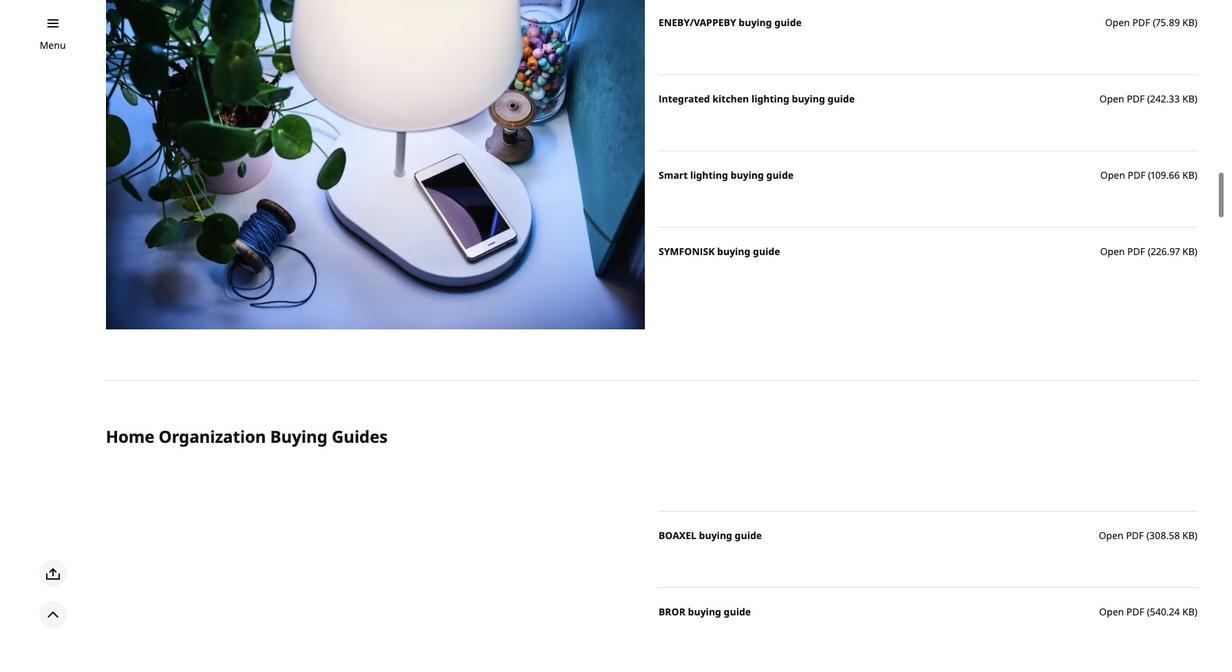 Task type: locate. For each thing, give the bounding box(es) containing it.
kb for 109.66 kb
[[1183, 169, 1195, 182]]

pdf for 540.24
[[1127, 606, 1145, 619]]

242.33
[[1150, 93, 1180, 106]]

)
[[1195, 16, 1198, 29], [1195, 93, 1198, 106], [1195, 169, 1198, 182], [1195, 245, 1198, 258], [1195, 529, 1198, 542], [1195, 606, 1198, 619]]

guide
[[775, 16, 802, 29], [828, 93, 855, 106], [767, 169, 794, 182], [753, 245, 780, 258], [735, 529, 762, 542], [724, 606, 751, 619]]

) right 75.89
[[1195, 16, 1198, 29]]

kb right 75.89
[[1183, 16, 1195, 29]]

lighting
[[752, 93, 790, 106], [690, 169, 728, 182]]

kitchen
[[713, 93, 749, 106]]

open for open pdf ( 226.97 kb )
[[1100, 245, 1125, 258]]

open left "540.24"
[[1099, 606, 1124, 619]]

home organization buying guides
[[106, 426, 388, 448]]

boaxel buying guide
[[659, 529, 762, 542]]

kb right the '226.97'
[[1183, 245, 1195, 258]]

guide for bror buying guide
[[724, 606, 751, 619]]

pdf for 75.89
[[1133, 16, 1151, 29]]

5 ) from the top
[[1195, 529, 1198, 542]]

( for 242.33 kb
[[1147, 93, 1150, 106]]

) right the 242.33
[[1195, 93, 1198, 106]]

guide for boaxel buying guide
[[735, 529, 762, 542]]

buying
[[739, 16, 772, 29], [792, 93, 825, 106], [731, 169, 764, 182], [717, 245, 751, 258], [699, 529, 732, 542], [688, 606, 721, 619]]

3 ) from the top
[[1195, 169, 1198, 182]]

guide for symfonisk buying guide
[[753, 245, 780, 258]]

( for 109.66 kb
[[1148, 169, 1151, 182]]

) right "308.58"
[[1195, 529, 1198, 542]]

pdf left the '226.97'
[[1128, 245, 1146, 258]]

symfonisk
[[659, 245, 715, 258]]

open left the '226.97'
[[1100, 245, 1125, 258]]

menu
[[40, 39, 66, 52]]

open pdf ( 75.89 kb )
[[1105, 16, 1198, 29]]

kb for 226.97 kb
[[1183, 245, 1195, 258]]

4 kb from the top
[[1183, 245, 1195, 258]]

lighting right kitchen
[[752, 93, 790, 106]]

buying for symfonisk buying guide
[[717, 245, 751, 258]]

integrated kitchen lighting buying guide
[[659, 93, 855, 106]]

kb
[[1183, 16, 1195, 29], [1183, 93, 1195, 106], [1183, 169, 1195, 182], [1183, 245, 1195, 258], [1183, 529, 1195, 542], [1183, 606, 1195, 619]]

bror
[[659, 606, 686, 619]]

buying for eneby/vappeby buying guide
[[739, 16, 772, 29]]

1 kb from the top
[[1183, 16, 1195, 29]]

smart
[[659, 169, 688, 182]]

pdf left the 242.33
[[1127, 93, 1145, 106]]

1 vertical spatial lighting
[[690, 169, 728, 182]]

kb for 308.58 kb
[[1183, 529, 1195, 542]]

pdf left 109.66
[[1128, 169, 1146, 182]]

kb right 109.66
[[1183, 169, 1195, 182]]

( for 75.89 kb
[[1153, 16, 1156, 29]]

buying for bror buying guide
[[688, 606, 721, 619]]

6 kb from the top
[[1183, 606, 1195, 619]]

open pdf ( 226.97 kb )
[[1100, 245, 1198, 258]]

buying
[[270, 426, 328, 448]]

open left 75.89
[[1105, 16, 1130, 29]]

open pdf ( 540.24 kb )
[[1099, 606, 1198, 619]]

5 kb from the top
[[1183, 529, 1195, 542]]

kb for 75.89 kb
[[1183, 16, 1195, 29]]

guide for eneby/vappeby buying guide
[[775, 16, 802, 29]]

open left 109.66
[[1101, 169, 1125, 182]]

0 vertical spatial lighting
[[752, 93, 790, 106]]

pdf left 75.89
[[1133, 16, 1151, 29]]

kb right the 242.33
[[1183, 93, 1195, 106]]

organization
[[159, 426, 266, 448]]

) right 109.66
[[1195, 169, 1198, 182]]

3 kb from the top
[[1183, 169, 1195, 182]]

pdf left "308.58"
[[1126, 529, 1144, 542]]

75.89
[[1156, 16, 1180, 29]]

open left "308.58"
[[1099, 529, 1124, 542]]

(
[[1153, 16, 1156, 29], [1147, 93, 1150, 106], [1148, 169, 1151, 182], [1148, 245, 1151, 258], [1147, 529, 1150, 542], [1147, 606, 1150, 619]]

) for 308.58 kb
[[1195, 529, 1198, 542]]

pdf
[[1133, 16, 1151, 29], [1127, 93, 1145, 106], [1128, 169, 1146, 182], [1128, 245, 1146, 258], [1126, 529, 1144, 542], [1127, 606, 1145, 619]]

) for 242.33 kb
[[1195, 93, 1198, 106]]

) right the '226.97'
[[1195, 245, 1198, 258]]

open
[[1105, 16, 1130, 29], [1100, 93, 1125, 106], [1101, 169, 1125, 182], [1100, 245, 1125, 258], [1099, 529, 1124, 542], [1099, 606, 1124, 619]]

) for 226.97 kb
[[1195, 245, 1198, 258]]

) right "540.24"
[[1195, 606, 1198, 619]]

kb right "308.58"
[[1183, 529, 1195, 542]]

kb right "540.24"
[[1183, 606, 1195, 619]]

1 horizontal spatial lighting
[[752, 93, 790, 106]]

symfonisk buying guide
[[659, 245, 780, 258]]

540.24
[[1150, 606, 1180, 619]]

pdf left "540.24"
[[1127, 606, 1145, 619]]

6 ) from the top
[[1195, 606, 1198, 619]]

open pdf ( 242.33 kb )
[[1100, 93, 1198, 106]]

2 kb from the top
[[1183, 93, 1195, 106]]

open for open pdf ( 242.33 kb )
[[1100, 93, 1125, 106]]

smart lighting buying guide
[[659, 169, 794, 182]]

4 ) from the top
[[1195, 245, 1198, 258]]

open left the 242.33
[[1100, 93, 1125, 106]]

( for 226.97 kb
[[1148, 245, 1151, 258]]

open pdf ( 109.66 kb )
[[1101, 169, 1198, 182]]

1 ) from the top
[[1195, 16, 1198, 29]]

lighting right the 'smart'
[[690, 169, 728, 182]]

open for open pdf ( 109.66 kb )
[[1101, 169, 1125, 182]]

2 ) from the top
[[1195, 93, 1198, 106]]



Task type: describe. For each thing, give the bounding box(es) containing it.
( for 308.58 kb
[[1147, 529, 1150, 542]]

) for 75.89 kb
[[1195, 16, 1198, 29]]

menu button
[[40, 38, 66, 53]]

home
[[106, 426, 154, 448]]

) for 540.24 kb
[[1195, 606, 1198, 619]]

( for 540.24 kb
[[1147, 606, 1150, 619]]

) for 109.66 kb
[[1195, 169, 1198, 182]]

open for open pdf ( 75.89 kb )
[[1105, 16, 1130, 29]]

eneby/vappeby buying guide
[[659, 16, 802, 29]]

pdf for 109.66
[[1128, 169, 1146, 182]]

pdf for 308.58
[[1126, 529, 1144, 542]]

integrated
[[659, 93, 710, 106]]

pdf for 242.33
[[1127, 93, 1145, 106]]

boaxel
[[659, 529, 697, 542]]

a white lamp with smart charging functionality charging a phone image
[[106, 0, 645, 330]]

109.66
[[1151, 169, 1180, 182]]

pdf for 226.97
[[1128, 245, 1146, 258]]

226.97
[[1151, 245, 1180, 258]]

kb for 540.24 kb
[[1183, 606, 1195, 619]]

eneby/vappeby
[[659, 16, 736, 29]]

guides
[[332, 426, 388, 448]]

0 horizontal spatial lighting
[[690, 169, 728, 182]]

open for open pdf ( 540.24 kb )
[[1099, 606, 1124, 619]]

kb for 242.33 kb
[[1183, 93, 1195, 106]]

bror buying guide
[[659, 606, 751, 619]]

open for open pdf ( 308.58 kb )
[[1099, 529, 1124, 542]]

308.58
[[1150, 529, 1180, 542]]

open pdf ( 308.58 kb )
[[1099, 529, 1198, 542]]

buying for boaxel buying guide
[[699, 529, 732, 542]]



Task type: vqa. For each thing, say whether or not it's contained in the screenshot.
to within the button
no



